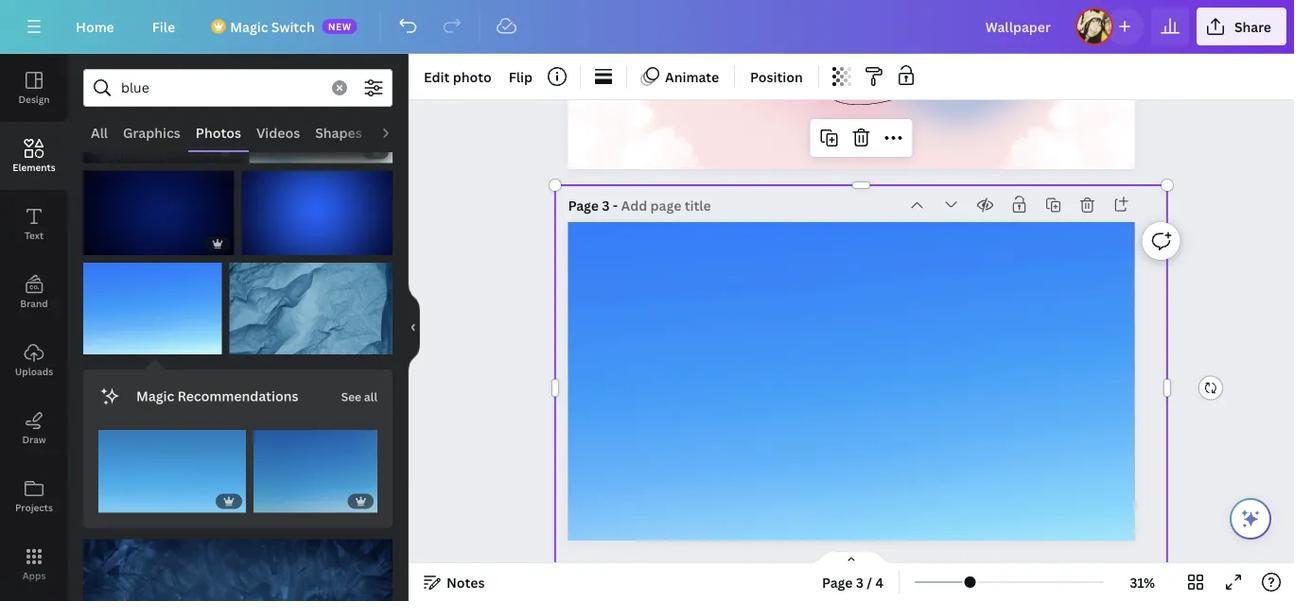Task type: vqa. For each thing, say whether or not it's contained in the screenshot.
Pre-school's school
no



Task type: locate. For each thing, give the bounding box(es) containing it.
1 vertical spatial magic
[[136, 387, 174, 405]]

uploads button
[[0, 326, 68, 394]]

1 horizontal spatial page
[[822, 574, 853, 592]]

magic for magic switch
[[230, 18, 268, 35]]

magic up blue sky gradient background image
[[136, 387, 174, 405]]

1 vertical spatial page
[[822, 574, 853, 592]]

home
[[76, 18, 114, 35]]

1 horizontal spatial magic
[[230, 18, 268, 35]]

audio
[[377, 123, 415, 141]]

flip
[[509, 68, 533, 86]]

0 horizontal spatial magic
[[136, 387, 174, 405]]

3 left /
[[856, 574, 864, 592]]

magic
[[230, 18, 268, 35], [136, 387, 174, 405]]

position button
[[743, 61, 811, 92]]

dark blue cement texture wall background image
[[83, 540, 393, 602]]

3
[[602, 196, 610, 214], [856, 574, 864, 592]]

3 inside button
[[856, 574, 864, 592]]

brand
[[20, 297, 48, 310]]

blue sky image
[[83, 263, 222, 355]]

see all button
[[339, 377, 379, 415]]

page
[[568, 196, 599, 214], [822, 574, 853, 592]]

31%
[[1130, 574, 1155, 592]]

draw button
[[0, 394, 68, 463]]

3 for /
[[856, 574, 864, 592]]

photo
[[453, 68, 492, 86]]

smooth vignette blue backgorund image
[[242, 171, 393, 256]]

notes
[[447, 574, 485, 592]]

31% button
[[1112, 568, 1173, 598]]

share
[[1234, 18, 1271, 35]]

design button
[[0, 54, 68, 122]]

design
[[18, 93, 50, 105]]

draw
[[22, 433, 46, 446]]

0 vertical spatial magic
[[230, 18, 268, 35]]

graphics
[[123, 123, 181, 141]]

0 horizontal spatial page
[[568, 196, 599, 214]]

Search elements search field
[[121, 70, 321, 106]]

0 vertical spatial 3
[[602, 196, 610, 214]]

group
[[83, 57, 242, 163], [249, 57, 393, 163], [83, 159, 234, 256], [242, 159, 393, 256], [83, 252, 222, 355], [229, 252, 393, 355], [98, 419, 246, 513], [253, 419, 377, 513], [83, 528, 393, 602]]

blue watercolor background image
[[249, 57, 393, 163]]

page inside button
[[822, 574, 853, 592]]

/
[[867, 574, 872, 592]]

edit photo
[[424, 68, 492, 86]]

videos
[[256, 123, 300, 141]]

uploads
[[15, 365, 53, 378]]

1 vertical spatial 3
[[856, 574, 864, 592]]

file
[[152, 18, 175, 35]]

text button
[[0, 190, 68, 258]]

abstract blue sparkle glitter background image
[[83, 57, 242, 163]]

0 vertical spatial page
[[568, 196, 599, 214]]

page left -
[[568, 196, 599, 214]]

shapes
[[315, 123, 362, 141]]

page down show pages image
[[822, 574, 853, 592]]

all
[[364, 389, 377, 405]]

photos button
[[188, 114, 249, 150]]

home link
[[61, 8, 129, 45]]

apps button
[[0, 531, 68, 599]]

magic for magic recommendations
[[136, 387, 174, 405]]

magic switch
[[230, 18, 315, 35]]

magic left switch
[[230, 18, 268, 35]]

1 horizontal spatial 3
[[856, 574, 864, 592]]

magic inside main menu bar
[[230, 18, 268, 35]]

animate button
[[635, 61, 727, 92]]

0 horizontal spatial 3
[[602, 196, 610, 214]]

3 left -
[[602, 196, 610, 214]]

background blue grunge. old texture blue background image
[[83, 171, 234, 256]]



Task type: describe. For each thing, give the bounding box(es) containing it.
3 for -
[[602, 196, 610, 214]]

page 3 -
[[568, 196, 621, 214]]

projects
[[15, 501, 53, 514]]

gradient winter blue sky cold color image
[[253, 430, 377, 513]]

position
[[750, 68, 803, 86]]

all
[[91, 123, 108, 141]]

all button
[[83, 114, 115, 150]]

page for page 3 -
[[568, 196, 599, 214]]

shapes button
[[308, 114, 370, 150]]

share button
[[1197, 8, 1287, 45]]

edit photo button
[[416, 61, 499, 92]]

main menu bar
[[0, 0, 1294, 54]]

notes button
[[416, 568, 492, 598]]

photos
[[196, 123, 241, 141]]

page 3 / 4
[[822, 574, 884, 592]]

new
[[328, 20, 352, 33]]

show pages image
[[806, 551, 897, 566]]

page for page 3 / 4
[[822, 574, 853, 592]]

edit
[[424, 68, 450, 86]]

see all
[[341, 389, 377, 405]]

brand button
[[0, 258, 68, 326]]

elements
[[13, 161, 56, 174]]

file button
[[137, 8, 190, 45]]

recommendations
[[177, 387, 298, 405]]

text
[[24, 229, 44, 242]]

4
[[875, 574, 884, 592]]

animate
[[665, 68, 719, 86]]

magic recommendations
[[136, 387, 298, 405]]

see
[[341, 389, 361, 405]]

elements button
[[0, 122, 68, 190]]

Page title text field
[[621, 196, 713, 215]]

videos button
[[249, 114, 308, 150]]

switch
[[271, 18, 315, 35]]

photograph of blue crumpled paper image
[[229, 263, 393, 355]]

Design title text field
[[970, 8, 1068, 45]]

-
[[613, 196, 618, 214]]

side panel tab list
[[0, 54, 68, 602]]

blue sky gradient background image
[[98, 430, 246, 513]]

flip button
[[501, 61, 540, 92]]

audio button
[[370, 114, 423, 150]]

hide image
[[408, 282, 420, 373]]

page 3 / 4 button
[[814, 568, 891, 598]]

graphics button
[[115, 114, 188, 150]]

apps
[[22, 569, 46, 582]]

projects button
[[0, 463, 68, 531]]

canva assistant image
[[1239, 508, 1262, 531]]



